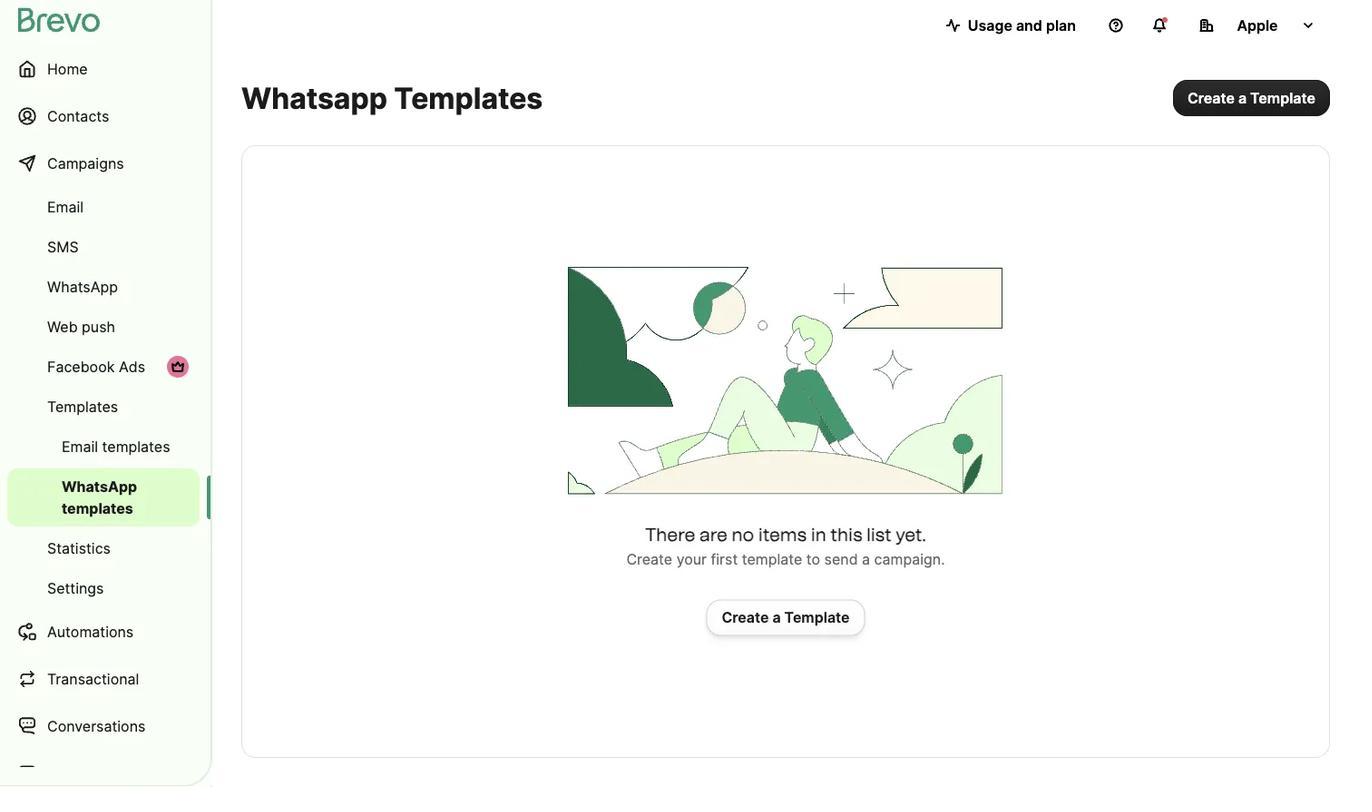 Task type: describe. For each thing, give the bounding box(es) containing it.
campaigns link
[[7, 142, 200, 185]]

whatsapp templates link
[[7, 468, 200, 527]]

create inside there are no items in this list yet. create your first template to send a campaign.
[[627, 551, 673, 568]]

list
[[867, 523, 892, 545]]

template
[[742, 551, 803, 568]]

template for the bottom create a template 'button'
[[785, 609, 850, 626]]

home link
[[7, 47, 200, 91]]

whatsapp for whatsapp
[[47, 278, 118, 295]]

automations
[[47, 623, 134, 640]]

whatsapp templates
[[241, 80, 543, 115]]

a for right create a template 'button'
[[1239, 89, 1247, 107]]

to
[[807, 551, 821, 568]]

settings
[[47, 579, 104, 597]]

home
[[47, 60, 88, 78]]

first
[[711, 551, 738, 568]]

1 horizontal spatial create a template button
[[1174, 80, 1331, 116]]

usage
[[968, 16, 1013, 34]]

apple
[[1238, 16, 1279, 34]]

web push link
[[7, 309, 200, 345]]

templates for whatsapp templates
[[62, 499, 133, 517]]

template for right create a template 'button'
[[1251, 89, 1316, 107]]

and
[[1017, 16, 1043, 34]]

1 vertical spatial create a template
[[722, 609, 850, 626]]

no
[[732, 523, 755, 545]]

a inside there are no items in this list yet. create your first template to send a campaign.
[[862, 551, 871, 568]]

conversations link
[[7, 704, 200, 748]]

statistics
[[47, 539, 111, 557]]

statistics link
[[7, 530, 200, 566]]

items
[[759, 523, 807, 545]]

sms link
[[7, 229, 200, 265]]

left___rvooi image
[[171, 359, 185, 374]]

a for the bottom create a template 'button'
[[773, 609, 781, 626]]

web push
[[47, 318, 115, 335]]

in
[[811, 523, 827, 545]]

campaigns
[[47, 154, 124, 172]]

whatsapp
[[241, 80, 388, 115]]

deals
[[47, 764, 85, 782]]

ads
[[119, 358, 145, 375]]



Task type: vqa. For each thing, say whether or not it's contained in the screenshot.
1 corresponding to Get started with Marketing
no



Task type: locate. For each thing, give the bounding box(es) containing it.
apple button
[[1186, 7, 1331, 44]]

templates for email templates
[[102, 438, 170, 455]]

campaign.
[[875, 551, 946, 568]]

1 horizontal spatial create
[[722, 609, 769, 626]]

a right the send at the bottom right of page
[[862, 551, 871, 568]]

0 vertical spatial email
[[47, 198, 84, 216]]

settings link
[[7, 570, 200, 606]]

a down template
[[773, 609, 781, 626]]

your
[[677, 551, 707, 568]]

2 horizontal spatial create
[[1188, 89, 1235, 107]]

contacts link
[[7, 94, 200, 138]]

0 vertical spatial whatsapp
[[47, 278, 118, 295]]

email
[[47, 198, 84, 216], [62, 438, 98, 455]]

email for email
[[47, 198, 84, 216]]

send
[[825, 551, 858, 568]]

template down to
[[785, 609, 850, 626]]

deals link
[[7, 752, 200, 787]]

a down apple button
[[1239, 89, 1247, 107]]

1 horizontal spatial template
[[1251, 89, 1316, 107]]

1 vertical spatial whatsapp
[[62, 478, 137, 495]]

email down templates link
[[62, 438, 98, 455]]

templates up statistics link
[[62, 499, 133, 517]]

create a template
[[1188, 89, 1316, 107], [722, 609, 850, 626]]

templates inside whatsapp templates
[[62, 499, 133, 517]]

email templates link
[[7, 428, 200, 465]]

whatsapp down email templates link
[[62, 478, 137, 495]]

whatsapp
[[47, 278, 118, 295], [62, 478, 137, 495]]

create a template down template
[[722, 609, 850, 626]]

email up sms on the top left
[[47, 198, 84, 216]]

create a template button down apple button
[[1174, 80, 1331, 116]]

1 vertical spatial templates
[[62, 499, 133, 517]]

this
[[831, 523, 863, 545]]

create
[[1188, 89, 1235, 107], [627, 551, 673, 568], [722, 609, 769, 626]]

0 vertical spatial create a template
[[1188, 89, 1316, 107]]

2 horizontal spatial a
[[1239, 89, 1247, 107]]

create down the first
[[722, 609, 769, 626]]

templates
[[102, 438, 170, 455], [62, 499, 133, 517]]

1 vertical spatial email
[[62, 438, 98, 455]]

2 vertical spatial a
[[773, 609, 781, 626]]

create a template down apple button
[[1188, 89, 1316, 107]]

create for the bottom create a template 'button'
[[722, 609, 769, 626]]

are
[[700, 523, 728, 545]]

1 horizontal spatial templates
[[394, 80, 543, 115]]

0 vertical spatial template
[[1251, 89, 1316, 107]]

facebook ads link
[[7, 349, 200, 385]]

push
[[82, 318, 115, 335]]

transactional link
[[7, 657, 200, 701]]

email templates
[[62, 438, 170, 455]]

create for right create a template 'button'
[[1188, 89, 1235, 107]]

templates down templates link
[[102, 438, 170, 455]]

web
[[47, 318, 78, 335]]

template down apple button
[[1251, 89, 1316, 107]]

1 vertical spatial create
[[627, 551, 673, 568]]

0 horizontal spatial create
[[627, 551, 673, 568]]

contacts
[[47, 107, 109, 125]]

0 vertical spatial templates
[[394, 80, 543, 115]]

1 vertical spatial create a template button
[[707, 600, 866, 636]]

1 vertical spatial a
[[862, 551, 871, 568]]

usage and plan
[[968, 16, 1077, 34]]

transactional
[[47, 670, 139, 688]]

automations link
[[7, 610, 200, 654]]

create a template button
[[1174, 80, 1331, 116], [707, 600, 866, 636]]

facebook
[[47, 358, 115, 375]]

create down apple button
[[1188, 89, 1235, 107]]

0 vertical spatial create
[[1188, 89, 1235, 107]]

email for email templates
[[62, 438, 98, 455]]

0 horizontal spatial create a template
[[722, 609, 850, 626]]

0 horizontal spatial templates
[[47, 398, 118, 415]]

facebook ads
[[47, 358, 145, 375]]

a
[[1239, 89, 1247, 107], [862, 551, 871, 568], [773, 609, 781, 626]]

templates inside email templates link
[[102, 438, 170, 455]]

sms
[[47, 238, 79, 256]]

1 horizontal spatial create a template
[[1188, 89, 1316, 107]]

conversations
[[47, 717, 146, 735]]

templates
[[394, 80, 543, 115], [47, 398, 118, 415]]

create a template button down template
[[707, 600, 866, 636]]

whatsapp templates
[[62, 478, 137, 517]]

email link
[[7, 189, 200, 225]]

0 horizontal spatial a
[[773, 609, 781, 626]]

0 vertical spatial a
[[1239, 89, 1247, 107]]

there are no items in this list yet. create your first template to send a campaign.
[[627, 523, 946, 568]]

0 horizontal spatial create a template button
[[707, 600, 866, 636]]

1 horizontal spatial a
[[862, 551, 871, 568]]

whatsapp for whatsapp templates
[[62, 478, 137, 495]]

yet.
[[896, 523, 927, 545]]

usage and plan button
[[932, 7, 1091, 44]]

1 vertical spatial templates
[[47, 398, 118, 415]]

whatsapp link
[[7, 269, 200, 305]]

plan
[[1047, 16, 1077, 34]]

there
[[645, 523, 696, 545]]

1 vertical spatial template
[[785, 609, 850, 626]]

templates link
[[7, 389, 200, 425]]

0 vertical spatial create a template button
[[1174, 80, 1331, 116]]

whatsapp up web push on the left top of the page
[[47, 278, 118, 295]]

0 horizontal spatial template
[[785, 609, 850, 626]]

template
[[1251, 89, 1316, 107], [785, 609, 850, 626]]

create down there
[[627, 551, 673, 568]]

2 vertical spatial create
[[722, 609, 769, 626]]

0 vertical spatial templates
[[102, 438, 170, 455]]



